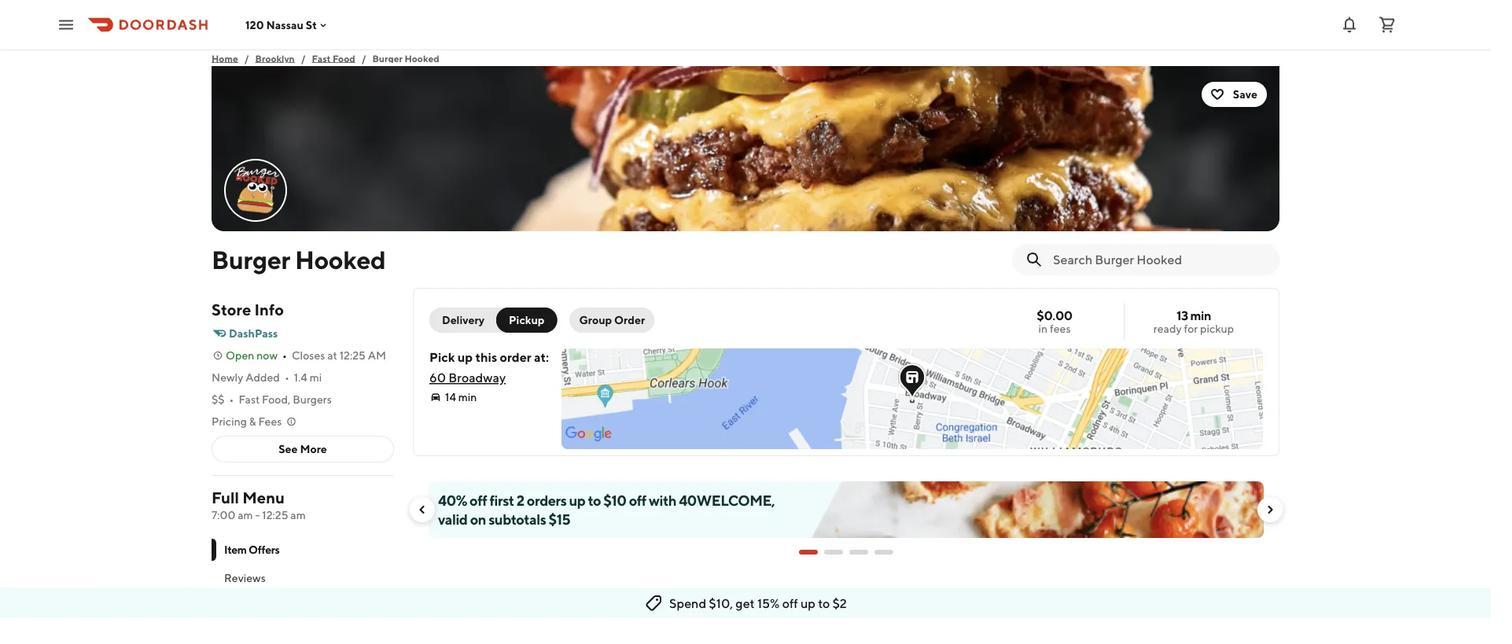 Task type: vqa. For each thing, say whether or not it's contained in the screenshot.
60
yes



Task type: describe. For each thing, give the bounding box(es) containing it.
120 nassau st button
[[245, 18, 329, 31]]

min for 13
[[1191, 308, 1211, 323]]

at
[[327, 349, 337, 362]]

see more button
[[212, 437, 393, 462]]

1 horizontal spatial 12:25
[[340, 349, 366, 362]]

closes
[[292, 349, 325, 362]]

60 broadway link
[[429, 370, 506, 385]]

&
[[249, 415, 256, 428]]

1 / from the left
[[244, 53, 249, 64]]

save
[[1233, 88, 1258, 101]]

$15
[[549, 511, 570, 527]]

home
[[212, 53, 238, 64]]

12:25 inside full menu 7:00 am - 12:25 am
[[262, 509, 288, 522]]

select promotional banner element
[[799, 538, 894, 566]]

pricing & fees button
[[212, 414, 298, 429]]

$$ • fast food, burgers
[[212, 393, 332, 406]]

mi
[[310, 371, 322, 384]]

group order
[[579, 313, 645, 326]]

delivery
[[442, 313, 485, 326]]

pickup
[[509, 313, 545, 326]]

0 horizontal spatial item
[[224, 543, 247, 556]]

Item Search search field
[[1053, 251, 1267, 268]]

full
[[212, 488, 239, 507]]

pick up this order at: 60 broadway
[[429, 350, 549, 385]]

see more
[[279, 442, 327, 455]]

nassau
[[266, 18, 304, 31]]

added
[[246, 371, 280, 384]]

newly
[[212, 371, 243, 384]]

15%
[[757, 596, 780, 611]]

subtotals
[[489, 511, 546, 527]]

am
[[368, 349, 386, 362]]

2
[[517, 492, 524, 509]]

item inside heading
[[413, 583, 453, 606]]

min for 14
[[458, 391, 477, 404]]

spend $10, get 15% off up to $2
[[669, 596, 847, 611]]

fast food link
[[312, 50, 355, 66]]

order
[[500, 350, 532, 365]]

0 horizontal spatial fast
[[239, 393, 260, 406]]

store
[[212, 300, 251, 319]]

in
[[1039, 322, 1048, 335]]

pickup
[[1200, 322, 1234, 335]]

order
[[614, 313, 645, 326]]

next button of carousel image
[[1264, 503, 1277, 516]]

previous button of carousel image
[[416, 503, 429, 516]]

store info
[[212, 300, 284, 319]]

brooklyn
[[255, 53, 295, 64]]

13 min ready for pickup
[[1154, 308, 1234, 335]]

-
[[255, 509, 260, 522]]

valid
[[438, 511, 468, 527]]

on
[[470, 511, 486, 527]]

for
[[1184, 322, 1198, 335]]

1 am from the left
[[238, 509, 253, 522]]

$10,
[[709, 596, 733, 611]]

map region
[[419, 310, 1426, 511]]

1 horizontal spatial item offers
[[413, 583, 513, 606]]

40%
[[438, 492, 467, 509]]

up for spend
[[801, 596, 816, 611]]

burgers
[[293, 393, 332, 406]]

open
[[226, 349, 254, 362]]

• closes at 12:25 am
[[282, 349, 386, 362]]

reviews
[[224, 571, 266, 584]]

first
[[490, 492, 514, 509]]

$0.00
[[1037, 308, 1073, 323]]

spend
[[669, 596, 707, 611]]

up inside 'pick up this order at: 60 broadway'
[[458, 350, 473, 365]]

st
[[306, 18, 317, 31]]

at:
[[534, 350, 549, 365]]

1.4
[[294, 371, 307, 384]]

1 horizontal spatial burger
[[372, 53, 403, 64]]

1 horizontal spatial hooked
[[405, 53, 440, 64]]

fees
[[258, 415, 282, 428]]

Pickup radio
[[496, 308, 557, 333]]

1 horizontal spatial off
[[629, 492, 647, 509]]

pricing & fees
[[212, 415, 282, 428]]

get
[[736, 596, 755, 611]]

$$
[[212, 393, 225, 406]]



Task type: locate. For each thing, give the bounding box(es) containing it.
1 horizontal spatial offers
[[457, 583, 513, 606]]

open now
[[226, 349, 278, 362]]

2 horizontal spatial /
[[362, 53, 366, 64]]

notification bell image
[[1340, 15, 1359, 34]]

1 vertical spatial offers
[[457, 583, 513, 606]]

item up reviews
[[224, 543, 247, 556]]

0 horizontal spatial burger
[[212, 245, 290, 274]]

0 vertical spatial fast
[[312, 53, 331, 64]]

0 vertical spatial min
[[1191, 308, 1211, 323]]

to for $2
[[818, 596, 830, 611]]

0 horizontal spatial to
[[588, 492, 601, 509]]

am right -
[[290, 509, 306, 522]]

burger up the "store info" at the left of the page
[[212, 245, 290, 274]]

offers down on
[[457, 583, 513, 606]]

•
[[282, 349, 287, 362], [285, 371, 289, 384], [229, 393, 234, 406]]

am
[[238, 509, 253, 522], [290, 509, 306, 522]]

pricing
[[212, 415, 247, 428]]

offers
[[249, 543, 280, 556], [457, 583, 513, 606]]

fast
[[312, 53, 331, 64], [239, 393, 260, 406]]

$0.00 in fees
[[1037, 308, 1073, 335]]

up left $2
[[801, 596, 816, 611]]

off right $10
[[629, 492, 647, 509]]

Delivery radio
[[429, 308, 507, 333]]

1 horizontal spatial item
[[413, 583, 453, 606]]

2 horizontal spatial up
[[801, 596, 816, 611]]

item offers heading
[[413, 582, 513, 607]]

40welcome,
[[679, 492, 775, 509]]

brooklyn link
[[255, 50, 295, 66]]

12:25 right -
[[262, 509, 288, 522]]

3 / from the left
[[362, 53, 366, 64]]

menu
[[242, 488, 285, 507]]

item offers up reviews
[[224, 543, 280, 556]]

item offers down valid
[[413, 583, 513, 606]]

ready
[[1154, 322, 1182, 335]]

14 min
[[445, 391, 477, 404]]

off up on
[[470, 492, 487, 509]]

/
[[244, 53, 249, 64], [301, 53, 306, 64], [362, 53, 366, 64]]

12:25 right at
[[340, 349, 366, 362]]

0 vertical spatial 12:25
[[340, 349, 366, 362]]

fast left food
[[312, 53, 331, 64]]

0 horizontal spatial up
[[458, 350, 473, 365]]

1 horizontal spatial /
[[301, 53, 306, 64]]

up up the $15
[[569, 492, 586, 509]]

powered by google image
[[566, 426, 612, 442]]

min inside 13 min ready for pickup
[[1191, 308, 1211, 323]]

0 horizontal spatial min
[[458, 391, 477, 404]]

0 horizontal spatial /
[[244, 53, 249, 64]]

newly added • 1.4 mi
[[212, 371, 322, 384]]

now
[[257, 349, 278, 362]]

$2
[[833, 596, 847, 611]]

7:00
[[212, 509, 236, 522]]

0 items, open order cart image
[[1378, 15, 1397, 34]]

0 vertical spatial offers
[[249, 543, 280, 556]]

item offers
[[224, 543, 280, 556], [413, 583, 513, 606]]

1 vertical spatial 12:25
[[262, 509, 288, 522]]

up
[[458, 350, 473, 365], [569, 492, 586, 509], [801, 596, 816, 611]]

0 vertical spatial to
[[588, 492, 601, 509]]

to inside 40% off first 2 orders up to $10 off with 40welcome, valid on subtotals $15
[[588, 492, 601, 509]]

120 nassau st
[[245, 18, 317, 31]]

0 vertical spatial item offers
[[224, 543, 280, 556]]

2 vertical spatial up
[[801, 596, 816, 611]]

to left $10
[[588, 492, 601, 509]]

fees
[[1050, 322, 1071, 335]]

up for 40%
[[569, 492, 586, 509]]

fast up pricing & fees
[[239, 393, 260, 406]]

2 / from the left
[[301, 53, 306, 64]]

120
[[245, 18, 264, 31]]

this
[[475, 350, 497, 365]]

off right 15%
[[782, 596, 798, 611]]

1 vertical spatial •
[[285, 371, 289, 384]]

pick
[[429, 350, 455, 365]]

1 vertical spatial to
[[818, 596, 830, 611]]

0 vertical spatial item
[[224, 543, 247, 556]]

• right "now"
[[282, 349, 287, 362]]

0 horizontal spatial hooked
[[295, 245, 386, 274]]

to for $10
[[588, 492, 601, 509]]

12:25
[[340, 349, 366, 362], [262, 509, 288, 522]]

0 vertical spatial •
[[282, 349, 287, 362]]

1 vertical spatial up
[[569, 492, 586, 509]]

1 vertical spatial item offers
[[413, 583, 513, 606]]

item down valid
[[413, 583, 453, 606]]

1 horizontal spatial up
[[569, 492, 586, 509]]

0 horizontal spatial 12:25
[[262, 509, 288, 522]]

• right "$$"
[[229, 393, 234, 406]]

1 vertical spatial fast
[[239, 393, 260, 406]]

save button
[[1202, 82, 1267, 107]]

1 vertical spatial hooked
[[295, 245, 386, 274]]

$10
[[604, 492, 627, 509]]

2 vertical spatial •
[[229, 393, 234, 406]]

2 horizontal spatial off
[[782, 596, 798, 611]]

0 horizontal spatial off
[[470, 492, 487, 509]]

burger hooked image
[[212, 66, 1280, 231], [226, 160, 286, 220]]

burger
[[372, 53, 403, 64], [212, 245, 290, 274]]

2 am from the left
[[290, 509, 306, 522]]

up up "60 broadway" link at the bottom of the page
[[458, 350, 473, 365]]

broadway
[[449, 370, 506, 385]]

1 vertical spatial burger
[[212, 245, 290, 274]]

open menu image
[[57, 15, 76, 34]]

up inside 40% off first 2 orders up to $10 off with 40welcome, valid on subtotals $15
[[569, 492, 586, 509]]

60
[[429, 370, 446, 385]]

14
[[445, 391, 456, 404]]

1 horizontal spatial am
[[290, 509, 306, 522]]

food
[[333, 53, 355, 64]]

/ right food
[[362, 53, 366, 64]]

1 vertical spatial item
[[413, 583, 453, 606]]

0 horizontal spatial item offers
[[224, 543, 280, 556]]

off
[[470, 492, 487, 509], [629, 492, 647, 509], [782, 596, 798, 611]]

1 horizontal spatial min
[[1191, 308, 1211, 323]]

1 vertical spatial min
[[458, 391, 477, 404]]

home / brooklyn / fast food / burger hooked
[[212, 53, 440, 64]]

to
[[588, 492, 601, 509], [818, 596, 830, 611]]

see
[[279, 442, 298, 455]]

food,
[[262, 393, 291, 406]]

1 horizontal spatial to
[[818, 596, 830, 611]]

• left 1.4
[[285, 371, 289, 384]]

order methods option group
[[429, 308, 557, 333]]

group
[[579, 313, 612, 326]]

full menu 7:00 am - 12:25 am
[[212, 488, 306, 522]]

1 horizontal spatial fast
[[312, 53, 331, 64]]

item
[[224, 543, 247, 556], [413, 583, 453, 606]]

0 vertical spatial hooked
[[405, 53, 440, 64]]

/ right "home"
[[244, 53, 249, 64]]

home link
[[212, 50, 238, 66]]

orders
[[527, 492, 567, 509]]

min
[[1191, 308, 1211, 323], [458, 391, 477, 404]]

min right 13
[[1191, 308, 1211, 323]]

am left -
[[238, 509, 253, 522]]

0 horizontal spatial am
[[238, 509, 253, 522]]

40% off first 2 orders up to $10 off with 40welcome, valid on subtotals $15
[[438, 492, 775, 527]]

burger right food
[[372, 53, 403, 64]]

offers up reviews
[[249, 543, 280, 556]]

/ right brooklyn link
[[301, 53, 306, 64]]

0 vertical spatial up
[[458, 350, 473, 365]]

reviews button
[[212, 564, 394, 592]]

13
[[1177, 308, 1188, 323]]

burger hooked
[[212, 245, 386, 274]]

0 horizontal spatial offers
[[249, 543, 280, 556]]

info
[[254, 300, 284, 319]]

offers inside heading
[[457, 583, 513, 606]]

0 vertical spatial burger
[[372, 53, 403, 64]]

min right the 14
[[458, 391, 477, 404]]

dashpass
[[229, 327, 278, 340]]

group order button
[[570, 308, 655, 333]]

with
[[649, 492, 676, 509]]

more
[[300, 442, 327, 455]]

to left $2
[[818, 596, 830, 611]]



